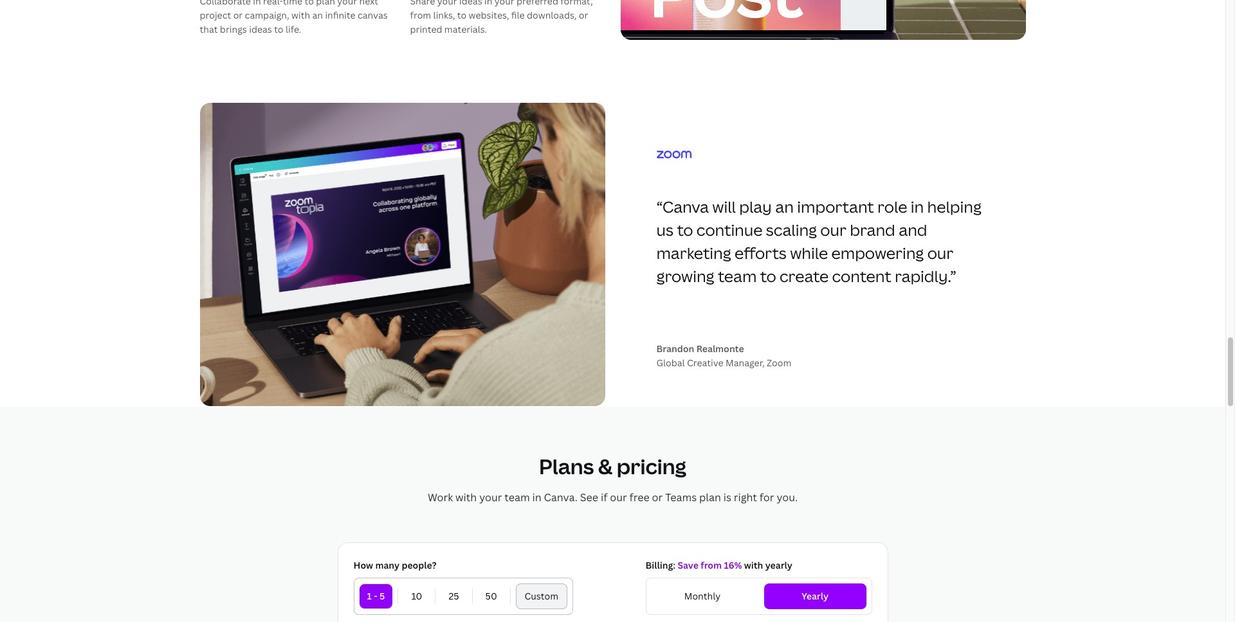 Task type: locate. For each thing, give the bounding box(es) containing it.
team
[[718, 266, 757, 287], [505, 491, 530, 505]]

to right us
[[677, 219, 693, 241]]

to
[[305, 0, 314, 7], [457, 9, 467, 21], [274, 23, 283, 36], [677, 219, 693, 241], [760, 266, 776, 287]]

right
[[734, 491, 757, 505]]

team left the canva.
[[505, 491, 530, 505]]

materials.
[[445, 23, 487, 36]]

your up file
[[495, 0, 515, 7]]

0 vertical spatial team
[[718, 266, 757, 287]]

with
[[292, 9, 310, 21], [456, 491, 477, 505]]

see
[[580, 491, 599, 505]]

or right free
[[652, 491, 663, 505]]

1 horizontal spatial ideas
[[459, 0, 482, 7]]

in up campaign,
[[253, 0, 261, 7]]

our right if
[[610, 491, 627, 505]]

1 horizontal spatial plan
[[699, 491, 721, 505]]

in left the canva.
[[533, 491, 542, 505]]

ideas down campaign,
[[249, 23, 272, 36]]

an left infinite
[[312, 9, 323, 21]]

plan inside collaborate in real-time to plan your next project or campaign, with an infinite canvas that brings ideas to life.
[[316, 0, 335, 7]]

0 horizontal spatial with
[[292, 9, 310, 21]]

downloads,
[[527, 9, 577, 21]]

or down format,
[[579, 9, 588, 21]]

campaign,
[[245, 9, 289, 21]]

brandon realmonte global creative manager, zoom
[[657, 343, 792, 370]]

your up links,
[[437, 0, 457, 7]]

our up rapidly."
[[928, 243, 954, 264]]

brandon
[[657, 343, 695, 355]]

rapidly."
[[895, 266, 957, 287]]

or
[[233, 9, 243, 21], [579, 9, 588, 21], [652, 491, 663, 505]]

1 vertical spatial ideas
[[249, 23, 272, 36]]

0 horizontal spatial our
[[610, 491, 627, 505]]

efforts
[[735, 243, 787, 264]]

in
[[253, 0, 261, 7], [485, 0, 493, 7], [911, 196, 924, 217], [533, 491, 542, 505]]

0 horizontal spatial an
[[312, 9, 323, 21]]

1 vertical spatial an
[[776, 196, 794, 217]]

share
[[410, 0, 435, 7]]

0 horizontal spatial team
[[505, 491, 530, 505]]

to up materials.
[[457, 9, 467, 21]]

plan left the is
[[699, 491, 721, 505]]

in inside collaborate in real-time to plan your next project or campaign, with an infinite canvas that brings ideas to life.
[[253, 0, 261, 7]]

next
[[359, 0, 378, 7]]

1 horizontal spatial or
[[579, 9, 588, 21]]

0 vertical spatial plan
[[316, 0, 335, 7]]

brings
[[220, 23, 247, 36]]

0 horizontal spatial ideas
[[249, 23, 272, 36]]

is
[[724, 491, 732, 505]]

1 horizontal spatial team
[[718, 266, 757, 287]]

your up infinite
[[337, 0, 357, 7]]

or up brings
[[233, 9, 243, 21]]

realmonte
[[697, 343, 744, 355]]

us
[[657, 219, 674, 241]]

ideas
[[459, 0, 482, 7], [249, 23, 272, 36]]

brand
[[850, 219, 896, 241]]

with inside collaborate in real-time to plan your next project or campaign, with an infinite canvas that brings ideas to life.
[[292, 9, 310, 21]]

your right work
[[479, 491, 502, 505]]

time
[[283, 0, 303, 7]]

1 horizontal spatial with
[[456, 491, 477, 505]]

teams
[[665, 491, 697, 505]]

you.
[[777, 491, 798, 505]]

to left life.
[[274, 23, 283, 36]]

0 vertical spatial our
[[821, 219, 847, 241]]

important
[[797, 196, 874, 217]]

0 vertical spatial ideas
[[459, 0, 482, 7]]

work with your team in canva. see if our free or teams plan is right for you.
[[428, 491, 798, 505]]

1 horizontal spatial an
[[776, 196, 794, 217]]

0 vertical spatial with
[[292, 9, 310, 21]]

content
[[832, 266, 892, 287]]

preferred
[[517, 0, 558, 7]]

streamline your workflow and increase productivity- 7 (1) image
[[621, 0, 1026, 40]]

to inside share your ideas in your preferred format, from links, to websites, file downloads, or printed materials.
[[457, 9, 467, 21]]

that
[[200, 23, 218, 36]]

with down time
[[292, 9, 310, 21]]

to down efforts
[[760, 266, 776, 287]]

in inside share your ideas in your preferred format, from links, to websites, file downloads, or printed materials.
[[485, 0, 493, 7]]

team down efforts
[[718, 266, 757, 287]]

an up scaling
[[776, 196, 794, 217]]

empowering
[[832, 243, 924, 264]]

or inside share your ideas in your preferred format, from links, to websites, file downloads, or printed materials.
[[579, 9, 588, 21]]

pricing
[[617, 453, 687, 481]]

plan
[[316, 0, 335, 7], [699, 491, 721, 505]]

ideas up "websites,"
[[459, 0, 482, 7]]

our
[[821, 219, 847, 241], [928, 243, 954, 264], [610, 491, 627, 505]]

your
[[337, 0, 357, 7], [437, 0, 457, 7], [495, 0, 515, 7], [479, 491, 502, 505]]

in up "websites,"
[[485, 0, 493, 7]]

1 vertical spatial our
[[928, 243, 954, 264]]

marketing
[[657, 243, 731, 264]]

2 horizontal spatial our
[[928, 243, 954, 264]]

2 horizontal spatial or
[[652, 491, 663, 505]]

work
[[428, 491, 453, 505]]

creative
[[687, 357, 724, 370]]

in up and
[[911, 196, 924, 217]]

an
[[312, 9, 323, 21], [776, 196, 794, 217]]

plan up infinite
[[316, 0, 335, 7]]

0 horizontal spatial plan
[[316, 0, 335, 7]]

with right work
[[456, 491, 477, 505]]

0 vertical spatial an
[[312, 9, 323, 21]]

1 vertical spatial with
[[456, 491, 477, 505]]

our down important
[[821, 219, 847, 241]]

0 horizontal spatial or
[[233, 9, 243, 21]]

canva.
[[544, 491, 578, 505]]



Task type: describe. For each thing, give the bounding box(es) containing it.
format,
[[561, 0, 593, 7]]

websites,
[[469, 9, 509, 21]]

team inside "canva will play an important role in helping us to continue scaling our brand and marketing efforts while empowering our growing team to create content rapidly."
[[718, 266, 757, 287]]

&
[[598, 453, 613, 481]]

"canva will play an important role in helping us to continue scaling our brand and marketing efforts while empowering our growing team to create content rapidly."
[[657, 196, 982, 287]]

collaborate
[[200, 0, 251, 7]]

for
[[760, 491, 774, 505]]

links,
[[433, 9, 455, 21]]

ideas inside share your ideas in your preferred format, from links, to websites, file downloads, or printed materials.
[[459, 0, 482, 7]]

and
[[899, 219, 928, 241]]

global
[[657, 357, 685, 370]]

free
[[630, 491, 650, 505]]

an inside "canva will play an important role in helping us to continue scaling our brand and marketing efforts while empowering our growing team to create content rapidly."
[[776, 196, 794, 217]]

1 vertical spatial team
[[505, 491, 530, 505]]

to right time
[[305, 0, 314, 7]]

share your ideas in your preferred format, from links, to websites, file downloads, or printed materials.
[[410, 0, 593, 36]]

if
[[601, 491, 608, 505]]

scaling
[[766, 219, 817, 241]]

will
[[713, 196, 736, 217]]

zoom
[[767, 357, 792, 370]]

real-
[[263, 0, 283, 7]]

helping
[[928, 196, 982, 217]]

an inside collaborate in real-time to plan your next project or campaign, with an infinite canvas that brings ideas to life.
[[312, 9, 323, 21]]

create
[[780, 266, 829, 287]]

project
[[200, 9, 231, 21]]

plans & pricing
[[539, 453, 687, 481]]

ideas inside collaborate in real-time to plan your next project or campaign, with an infinite canvas that brings ideas to life.
[[249, 23, 272, 36]]

1 vertical spatial plan
[[699, 491, 721, 505]]

play
[[740, 196, 772, 217]]

growing
[[657, 266, 715, 287]]

plans
[[539, 453, 594, 481]]

"canva
[[657, 196, 709, 217]]

in inside "canva will play an important role in helping us to continue scaling our brand and marketing efforts while empowering our growing team to create content rapidly."
[[911, 196, 924, 217]]

infinite
[[325, 9, 356, 21]]

1 horizontal spatial our
[[821, 219, 847, 241]]

file
[[511, 9, 525, 21]]

manager,
[[726, 357, 765, 370]]

life.
[[286, 23, 301, 36]]

2 vertical spatial our
[[610, 491, 627, 505]]

canvas
[[358, 9, 388, 21]]

zoom image
[[657, 150, 691, 159]]

your inside collaborate in real-time to plan your next project or campaign, with an infinite canvas that brings ideas to life.
[[337, 0, 357, 7]]

role
[[878, 196, 908, 217]]

collaborate in real-time to plan your next project or campaign, with an infinite canvas that brings ideas to life.
[[200, 0, 388, 36]]

from
[[410, 9, 431, 21]]

continue
[[697, 219, 763, 241]]

or inside collaborate in real-time to plan your next project or campaign, with an infinite canvas that brings ideas to life.
[[233, 9, 243, 21]]

while
[[790, 243, 828, 264]]

printed
[[410, 23, 442, 36]]



Task type: vqa. For each thing, say whether or not it's contained in the screenshot.
Home
no



